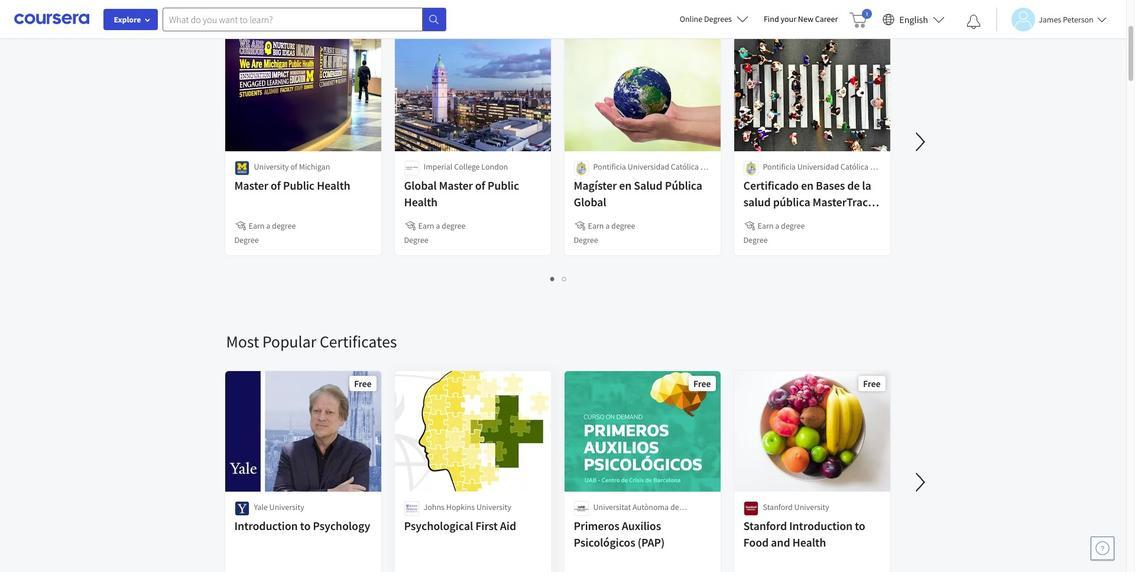 Task type: describe. For each thing, give the bounding box(es) containing it.
primeros
[[574, 519, 620, 533]]

degree for master of public health
[[234, 235, 259, 245]]

chile for certificado
[[763, 173, 781, 184]]

imperial
[[424, 161, 453, 172]]

english button
[[878, 0, 950, 38]]

pontificia universidad católica de chile image
[[744, 161, 758, 176]]

salud
[[634, 178, 663, 193]]

university up "stanford introduction to food and health"
[[794, 502, 829, 513]]

a for certificado
[[775, 221, 779, 231]]

of for master
[[271, 178, 281, 193]]

pontificia universidad católica de chile for bases
[[763, 161, 879, 184]]

degree for magíster
[[611, 221, 635, 231]]

global inside global master of public health
[[404, 178, 437, 193]]

1
[[550, 273, 555, 284]]

johns hopkins university
[[424, 502, 511, 513]]

coursera image
[[14, 10, 89, 29]]

introduction inside "stanford introduction to food and health"
[[789, 519, 853, 533]]

health inside global master of public health
[[404, 195, 438, 209]]

1 to from the left
[[300, 519, 311, 533]]

1 master from the left
[[234, 178, 268, 193]]

of for university
[[290, 161, 297, 172]]

earn a degree for master
[[249, 221, 296, 231]]

master of public health
[[234, 178, 350, 193]]

certificates
[[320, 331, 397, 352]]

most
[[226, 331, 259, 352]]

london
[[482, 161, 508, 172]]

universidad for bases
[[797, 161, 839, 172]]

university of michigan image
[[234, 161, 249, 176]]

de inside certificado en bases de la salud pública mastertrack® certificate
[[847, 178, 860, 193]]

de up la
[[870, 161, 879, 172]]

de inside universitat autònoma de barcelona
[[670, 502, 679, 513]]

stanford for stanford introduction to food and health
[[744, 519, 787, 533]]

1 public from the left
[[283, 178, 315, 193]]

católica for de
[[841, 161, 869, 172]]

next slide image for global master of public health
[[906, 128, 935, 156]]

barcelona
[[593, 514, 628, 524]]

earn for master of public health
[[249, 221, 265, 231]]

first
[[475, 519, 498, 533]]

stanford for stanford university
[[763, 502, 793, 513]]

universidad for salud
[[628, 161, 669, 172]]

mastertrack®
[[813, 195, 879, 209]]

psychology
[[313, 519, 370, 533]]

health inside "stanford introduction to food and health"
[[793, 535, 826, 550]]

católica for pública
[[671, 161, 699, 172]]

de up pública
[[701, 161, 709, 172]]

(pap)
[[638, 535, 665, 550]]

psychological first aid
[[404, 519, 516, 533]]

of inside global master of public health
[[475, 178, 485, 193]]

most popular certificates
[[226, 331, 397, 352]]

magíster en salud pública global
[[574, 178, 702, 209]]

degree for master
[[272, 221, 296, 231]]

most popular certificates carousel element
[[220, 296, 1135, 572]]

degrees
[[704, 14, 732, 24]]

universitat
[[593, 502, 631, 513]]

pontificia for certificado
[[763, 161, 796, 172]]

pública
[[665, 178, 702, 193]]

earn for magíster en salud pública global
[[588, 221, 604, 231]]

degree for certificado
[[781, 221, 805, 231]]

en for salud
[[619, 178, 632, 193]]

yale
[[254, 502, 268, 513]]

What do you want to learn? text field
[[163, 7, 423, 31]]

earn a degree for global
[[418, 221, 466, 231]]

bases
[[816, 178, 845, 193]]

next slide image for johns hopkins university
[[906, 468, 935, 497]]

0 horizontal spatial health
[[317, 178, 350, 193]]



Task type: vqa. For each thing, say whether or not it's contained in the screenshot.
the top AVAILABLE
no



Task type: locate. For each thing, give the bounding box(es) containing it.
earn for certificado en bases de la salud pública mastertrack® certificate
[[758, 221, 774, 231]]

explore button
[[103, 9, 158, 30]]

michigan
[[299, 161, 330, 172]]

popular
[[262, 331, 316, 352]]

list inside earn your degree carousel element
[[226, 272, 891, 286]]

a down master of public health
[[266, 221, 270, 231]]

to inside "stanford introduction to food and health"
[[855, 519, 865, 533]]

global down imperial college london icon
[[404, 178, 437, 193]]

en left salud
[[619, 178, 632, 193]]

universidad up bases
[[797, 161, 839, 172]]

1 horizontal spatial católica
[[841, 161, 869, 172]]

0 vertical spatial stanford
[[763, 502, 793, 513]]

1 horizontal spatial en
[[801, 178, 814, 193]]

of down university of michigan
[[271, 178, 281, 193]]

universitat autònoma de barcelona image
[[574, 501, 589, 516]]

1 button
[[547, 272, 559, 286]]

1 vertical spatial next slide image
[[906, 468, 935, 497]]

1 earn a degree from the left
[[249, 221, 296, 231]]

2 next slide image from the top
[[906, 468, 935, 497]]

earn down global master of public health
[[418, 221, 434, 231]]

earn a degree down global master of public health
[[418, 221, 466, 231]]

2 earn a degree from the left
[[418, 221, 466, 231]]

autònoma
[[633, 502, 669, 513]]

a
[[266, 221, 270, 231], [436, 221, 440, 231], [606, 221, 610, 231], [775, 221, 779, 231]]

university of michigan
[[254, 161, 330, 172]]

global master of public health
[[404, 178, 519, 209]]

new
[[798, 14, 814, 24]]

2 universidad from the left
[[797, 161, 839, 172]]

1 horizontal spatial global
[[574, 195, 606, 209]]

peterson
[[1063, 14, 1094, 25]]

2 vertical spatial health
[[793, 535, 826, 550]]

global inside magíster en salud pública global
[[574, 195, 606, 209]]

degree for magíster en salud pública global
[[574, 235, 598, 245]]

degree down master of public health
[[272, 221, 296, 231]]

stanford university
[[763, 502, 829, 513]]

global down the magíster
[[574, 195, 606, 209]]

online degrees button
[[670, 6, 758, 32]]

show notifications image
[[967, 15, 981, 29]]

2 horizontal spatial health
[[793, 535, 826, 550]]

2 master from the left
[[439, 178, 473, 193]]

explore
[[114, 14, 141, 25]]

2 degree from the left
[[404, 235, 428, 245]]

2 degree from the left
[[442, 221, 466, 231]]

find
[[764, 14, 779, 24]]

chile right pontificia universidad católica de chile image
[[763, 173, 781, 184]]

hopkins
[[446, 502, 475, 513]]

pontificia for magíster
[[593, 161, 626, 172]]

0 vertical spatial global
[[404, 178, 437, 193]]

en inside certificado en bases de la salud pública mastertrack® certificate
[[801, 178, 814, 193]]

4 a from the left
[[775, 221, 779, 231]]

1 pontificia from the left
[[593, 161, 626, 172]]

james peterson
[[1039, 14, 1094, 25]]

johns
[[424, 502, 445, 513]]

list containing 1
[[226, 272, 891, 286]]

1 vertical spatial global
[[574, 195, 606, 209]]

a for magíster
[[606, 221, 610, 231]]

pontificia universidad católica de chile
[[593, 161, 709, 184], [763, 161, 879, 184]]

english
[[900, 13, 928, 25]]

earn a degree
[[249, 221, 296, 231], [418, 221, 466, 231], [588, 221, 635, 231], [758, 221, 805, 231]]

2 free from the left
[[694, 378, 711, 390]]

master
[[234, 178, 268, 193], [439, 178, 473, 193]]

career
[[815, 14, 838, 24]]

public
[[283, 178, 315, 193], [488, 178, 519, 193]]

1 universidad from the left
[[628, 161, 669, 172]]

of up master of public health
[[290, 161, 297, 172]]

2 public from the left
[[488, 178, 519, 193]]

pontificia up "certificado"
[[763, 161, 796, 172]]

2 to from the left
[[855, 519, 865, 533]]

stanford
[[763, 502, 793, 513], [744, 519, 787, 533]]

1 horizontal spatial introduction
[[789, 519, 853, 533]]

help center image
[[1096, 542, 1110, 556]]

university inside earn your degree carousel element
[[254, 161, 289, 172]]

en
[[619, 178, 632, 193], [801, 178, 814, 193]]

a down global master of public health
[[436, 221, 440, 231]]

1 horizontal spatial health
[[404, 195, 438, 209]]

0 vertical spatial next slide image
[[906, 128, 935, 156]]

0 horizontal spatial of
[[271, 178, 281, 193]]

certificado en bases de la salud pública mastertrack® certificate
[[744, 178, 879, 226]]

introduction
[[234, 519, 298, 533], [789, 519, 853, 533]]

imperial college london image
[[404, 161, 419, 176]]

earn
[[249, 221, 265, 231], [418, 221, 434, 231], [588, 221, 604, 231], [758, 221, 774, 231]]

universidad
[[628, 161, 669, 172], [797, 161, 839, 172]]

online degrees
[[680, 14, 732, 24]]

master down university of michigan 'icon'
[[234, 178, 268, 193]]

0 horizontal spatial master
[[234, 178, 268, 193]]

a for master
[[266, 221, 270, 231]]

of down college
[[475, 178, 485, 193]]

earn your degree carousel element
[[220, 0, 1069, 296]]

earn down master of public health
[[249, 221, 265, 231]]

pontificia up the magíster
[[593, 161, 626, 172]]

and
[[771, 535, 790, 550]]

4 degree from the left
[[781, 221, 805, 231]]

degree for certificado en bases de la salud pública mastertrack® certificate
[[744, 235, 768, 245]]

certificado
[[744, 178, 799, 193]]

la
[[862, 178, 871, 193]]

psicológicos
[[574, 535, 635, 550]]

shopping cart: 1 item image
[[850, 9, 872, 28]]

imperial college london
[[424, 161, 508, 172]]

public inside global master of public health
[[488, 178, 519, 193]]

2 pontificia from the left
[[763, 161, 796, 172]]

1 a from the left
[[266, 221, 270, 231]]

salud
[[744, 195, 771, 209]]

4 earn a degree from the left
[[758, 221, 805, 231]]

2 a from the left
[[436, 221, 440, 231]]

free
[[354, 378, 372, 390], [694, 378, 711, 390], [863, 378, 881, 390]]

stanford up food
[[744, 519, 787, 533]]

0 horizontal spatial pontificia universidad católica de chile
[[593, 161, 709, 184]]

0 horizontal spatial free
[[354, 378, 372, 390]]

university up master of public health
[[254, 161, 289, 172]]

3 earn a degree from the left
[[588, 221, 635, 231]]

0 horizontal spatial en
[[619, 178, 632, 193]]

degree for global master of public health
[[404, 235, 428, 245]]

food
[[744, 535, 769, 550]]

1 horizontal spatial of
[[290, 161, 297, 172]]

4 earn from the left
[[758, 221, 774, 231]]

free for introduction to psychology
[[354, 378, 372, 390]]

pontificia
[[593, 161, 626, 172], [763, 161, 796, 172]]

health right and
[[793, 535, 826, 550]]

pontificia universidad católica de chile for salud
[[593, 161, 709, 184]]

earn for global master of public health
[[418, 221, 434, 231]]

free for primeros auxilios psicológicos (pap)
[[694, 378, 711, 390]]

universidad up salud
[[628, 161, 669, 172]]

find your new career link
[[758, 12, 844, 27]]

stanford introduction to food and health
[[744, 519, 865, 550]]

list
[[226, 272, 891, 286]]

yale university image
[[234, 501, 249, 516]]

universitat autònoma de barcelona
[[593, 502, 679, 524]]

1 earn from the left
[[249, 221, 265, 231]]

a for global
[[436, 221, 440, 231]]

health
[[317, 178, 350, 193], [404, 195, 438, 209], [793, 535, 826, 550]]

de
[[701, 161, 709, 172], [870, 161, 879, 172], [847, 178, 860, 193], [670, 502, 679, 513]]

1 pontificia universidad católica de chile from the left
[[593, 161, 709, 184]]

a down pública
[[775, 221, 779, 231]]

de left la
[[847, 178, 860, 193]]

public down london
[[488, 178, 519, 193]]

chile
[[593, 173, 611, 184], [763, 173, 781, 184]]

2
[[562, 273, 567, 284]]

1 next slide image from the top
[[906, 128, 935, 156]]

a down the magíster
[[606, 221, 610, 231]]

3 earn from the left
[[588, 221, 604, 231]]

earn a degree down master of public health
[[249, 221, 296, 231]]

stanford inside "stanford introduction to food and health"
[[744, 519, 787, 533]]

3 degree from the left
[[611, 221, 635, 231]]

degree for global
[[442, 221, 466, 231]]

0 horizontal spatial public
[[283, 178, 315, 193]]

master inside global master of public health
[[439, 178, 473, 193]]

certificate
[[744, 211, 796, 226]]

chile for magíster
[[593, 173, 611, 184]]

earn down the magíster
[[588, 221, 604, 231]]

3 free from the left
[[863, 378, 881, 390]]

pública
[[773, 195, 810, 209]]

university
[[254, 161, 289, 172], [269, 502, 304, 513], [477, 502, 511, 513], [794, 502, 829, 513]]

2 introduction from the left
[[789, 519, 853, 533]]

university up first
[[477, 502, 511, 513]]

0 horizontal spatial introduction
[[234, 519, 298, 533]]

chile right pontificia universidad católica de chile icon
[[593, 173, 611, 184]]

2 button
[[559, 272, 571, 286]]

primeros auxilios psicológicos (pap)
[[574, 519, 665, 550]]

1 free from the left
[[354, 378, 372, 390]]

en for bases
[[801, 178, 814, 193]]

degree down global master of public health
[[442, 221, 466, 231]]

1 en from the left
[[619, 178, 632, 193]]

2 católica from the left
[[841, 161, 869, 172]]

1 horizontal spatial to
[[855, 519, 865, 533]]

stanford right stanford university image
[[763, 502, 793, 513]]

pontificia universidad católica de chile image
[[574, 161, 589, 176]]

3 a from the left
[[606, 221, 610, 231]]

1 católica from the left
[[671, 161, 699, 172]]

college
[[454, 161, 480, 172]]

católica
[[671, 161, 699, 172], [841, 161, 869, 172]]

3 degree from the left
[[574, 235, 598, 245]]

2 horizontal spatial free
[[863, 378, 881, 390]]

2 chile from the left
[[763, 173, 781, 184]]

4 degree from the left
[[744, 235, 768, 245]]

2 pontificia universidad católica de chile from the left
[[763, 161, 879, 184]]

aid
[[500, 519, 516, 533]]

0 horizontal spatial to
[[300, 519, 311, 533]]

psychological
[[404, 519, 473, 533]]

1 introduction from the left
[[234, 519, 298, 533]]

online
[[680, 14, 703, 24]]

degree
[[234, 235, 259, 245], [404, 235, 428, 245], [574, 235, 598, 245], [744, 235, 768, 245]]

of
[[290, 161, 297, 172], [271, 178, 281, 193], [475, 178, 485, 193]]

introduction down yale
[[234, 519, 298, 533]]

1 vertical spatial health
[[404, 195, 438, 209]]

to
[[300, 519, 311, 533], [855, 519, 865, 533]]

earn a degree down pública
[[758, 221, 805, 231]]

0 horizontal spatial chile
[[593, 173, 611, 184]]

free for stanford introduction to food and health
[[863, 378, 881, 390]]

introduction down stanford university
[[789, 519, 853, 533]]

0 horizontal spatial pontificia
[[593, 161, 626, 172]]

1 horizontal spatial free
[[694, 378, 711, 390]]

public down university of michigan
[[283, 178, 315, 193]]

1 degree from the left
[[234, 235, 259, 245]]

católica up pública
[[671, 161, 699, 172]]

stanford university image
[[744, 501, 758, 516]]

en inside magíster en salud pública global
[[619, 178, 632, 193]]

degree
[[272, 221, 296, 231], [442, 221, 466, 231], [611, 221, 635, 231], [781, 221, 805, 231]]

None search field
[[163, 7, 446, 31]]

university up introduction to psychology
[[269, 502, 304, 513]]

global
[[404, 178, 437, 193], [574, 195, 606, 209]]

johns hopkins university image
[[404, 501, 419, 516]]

master down imperial college london
[[439, 178, 473, 193]]

degree down pública
[[781, 221, 805, 231]]

1 vertical spatial stanford
[[744, 519, 787, 533]]

yale university
[[254, 502, 304, 513]]

1 horizontal spatial universidad
[[797, 161, 839, 172]]

0 horizontal spatial global
[[404, 178, 437, 193]]

1 horizontal spatial public
[[488, 178, 519, 193]]

earn down salud at the right of the page
[[758, 221, 774, 231]]

degree down magíster en salud pública global
[[611, 221, 635, 231]]

1 horizontal spatial chile
[[763, 173, 781, 184]]

católica up la
[[841, 161, 869, 172]]

2 en from the left
[[801, 178, 814, 193]]

your
[[781, 14, 796, 24]]

0 vertical spatial health
[[317, 178, 350, 193]]

de right autònoma
[[670, 502, 679, 513]]

auxilios
[[622, 519, 661, 533]]

health down michigan
[[317, 178, 350, 193]]

en up pública
[[801, 178, 814, 193]]

james peterson button
[[996, 7, 1107, 31]]

2 earn from the left
[[418, 221, 434, 231]]

find your new career
[[764, 14, 838, 24]]

magíster
[[574, 178, 617, 193]]

1 horizontal spatial pontificia universidad católica de chile
[[763, 161, 879, 184]]

0 horizontal spatial católica
[[671, 161, 699, 172]]

1 horizontal spatial pontificia
[[763, 161, 796, 172]]

1 degree from the left
[[272, 221, 296, 231]]

earn a degree for magíster
[[588, 221, 635, 231]]

1 chile from the left
[[593, 173, 611, 184]]

earn a degree down magíster en salud pública global
[[588, 221, 635, 231]]

health down imperial college london icon
[[404, 195, 438, 209]]

1 horizontal spatial master
[[439, 178, 473, 193]]

2 horizontal spatial of
[[475, 178, 485, 193]]

next slide image
[[906, 128, 935, 156], [906, 468, 935, 497]]

earn a degree for certificado
[[758, 221, 805, 231]]

0 horizontal spatial universidad
[[628, 161, 669, 172]]

james
[[1039, 14, 1061, 25]]

introduction to psychology
[[234, 519, 370, 533]]



